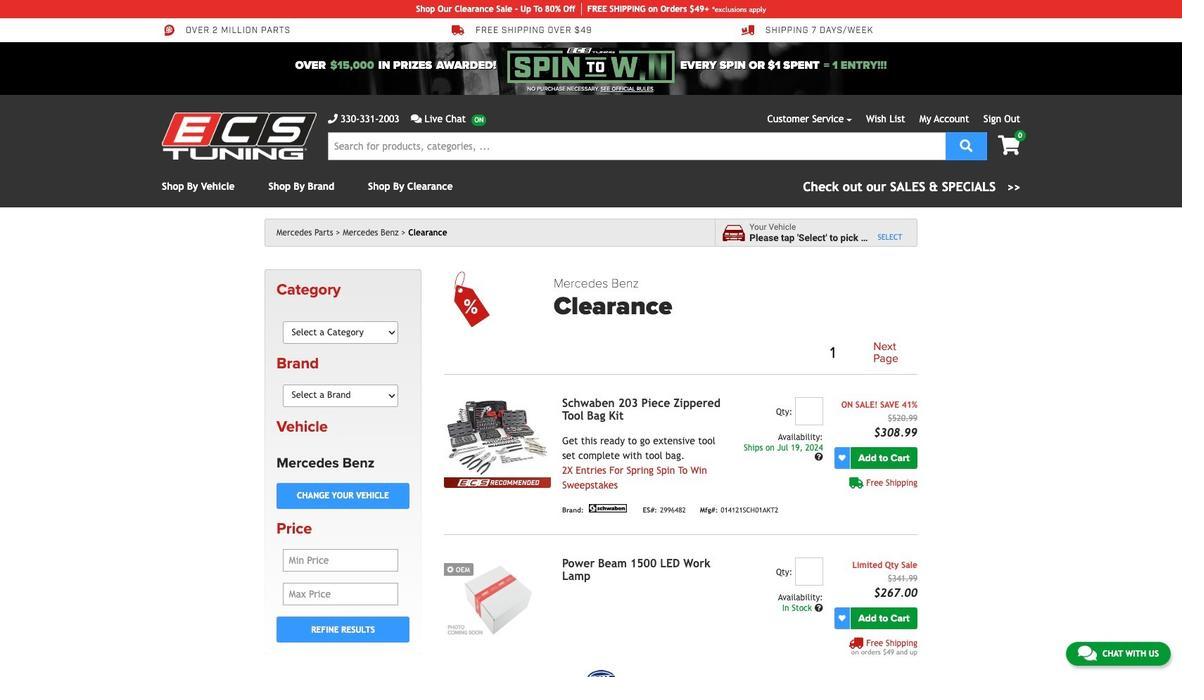 Task type: describe. For each thing, give the bounding box(es) containing it.
question circle image
[[815, 454, 823, 462]]

es#2996482 - 014121sch01akt2 - schwaben 203 piece zippered tool bag kit  - get this ready to go extensive tool set complete with tool bag. - schwaben - audi bmw volkswagen mercedes benz mini porsche image
[[444, 398, 551, 478]]

add to wish list image
[[839, 455, 846, 462]]

Search text field
[[328, 132, 946, 160]]

schwaben - corporate logo image
[[587, 505, 629, 513]]

comments image
[[1078, 646, 1097, 662]]

add to wish list image
[[839, 616, 846, 623]]

question circle image
[[815, 605, 823, 613]]

search image
[[960, 139, 973, 152]]

ecs tuning recommends this product. image
[[444, 478, 551, 488]]

thumbnail image image
[[444, 558, 551, 638]]



Task type: locate. For each thing, give the bounding box(es) containing it.
hella - corporate logo image
[[587, 671, 616, 678]]

Max Price number field
[[283, 584, 399, 606]]

Min Price number field
[[283, 550, 399, 572]]

paginated product list navigation navigation
[[554, 338, 918, 369]]

comments image
[[411, 114, 422, 124]]

None number field
[[795, 398, 823, 426], [795, 558, 823, 586], [795, 398, 823, 426], [795, 558, 823, 586]]

shopping cart image
[[999, 136, 1021, 156]]

ecs tuning image
[[162, 113, 317, 160]]

ecs tuning 'spin to win' contest logo image
[[507, 48, 675, 83]]

phone image
[[328, 114, 338, 124]]



Task type: vqa. For each thing, say whether or not it's contained in the screenshot.
order,
no



